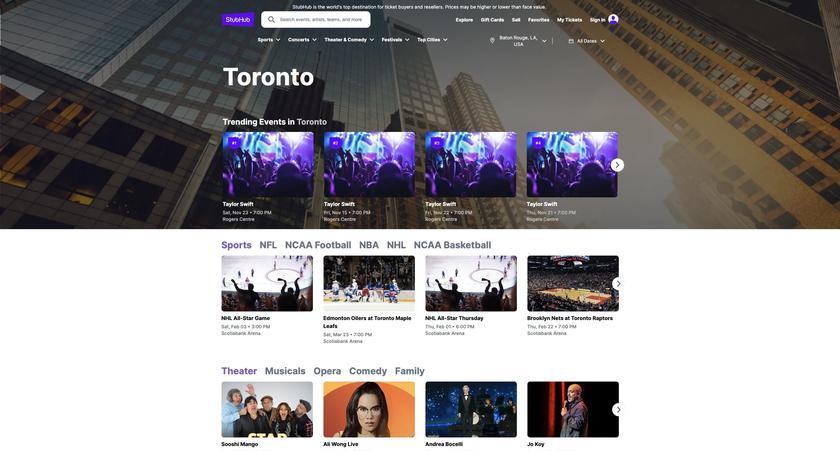 Task type: vqa. For each thing, say whether or not it's contained in the screenshot.


Task type: describe. For each thing, give the bounding box(es) containing it.
centre for taylor swift thu, nov 21 • 7:00 pm rogers centre
[[544, 217, 559, 222]]

edmonton
[[323, 315, 350, 322]]

lower
[[498, 4, 510, 10]]

arena inside nhl all-star thursday thu, feb 01 • 6:00 pm scotiabank arena
[[451, 331, 465, 337]]

pm inside edmonton oilers at toronto maple leafs sat, mar 23 • 7:00 pm scotiabank arena
[[365, 332, 372, 338]]

nets
[[552, 315, 564, 322]]

higher
[[477, 4, 491, 10]]

dates
[[584, 38, 597, 44]]

sell
[[512, 17, 520, 23]]

• inside the taylor swift thu, nov 21 • 7:00 pm rogers centre
[[554, 210, 557, 216]]

• inside taylor swift fri, nov 22 • 7:00 pm rogers centre
[[451, 210, 453, 216]]

21
[[548, 210, 553, 216]]

mar
[[333, 332, 342, 338]]

comedy inside theater & comedy link
[[348, 37, 367, 42]]

festivals link
[[379, 32, 405, 47]]

destination
[[352, 4, 376, 10]]

Search events, artists, teams, and more field
[[279, 16, 364, 23]]

baton
[[500, 35, 513, 40]]

all- for thursday
[[438, 315, 447, 322]]

3:00
[[252, 324, 262, 330]]

arena inside nhl all-star game sat, feb 03 • 3:00 pm scotiabank arena
[[247, 331, 261, 337]]

ncaa basketball
[[414, 240, 491, 251]]

15
[[342, 210, 347, 216]]

koy
[[535, 442, 545, 448]]

23 inside taylor swift sat, nov 23 • 7:00 pm rogers centre
[[243, 210, 248, 216]]

events
[[259, 117, 286, 127]]

la,
[[530, 35, 538, 40]]

1 horizontal spatial sports
[[258, 37, 273, 42]]

rogers for taylor swift sat, nov 23 • 7:00 pm rogers centre
[[223, 217, 238, 222]]

buyers
[[398, 4, 413, 10]]

brooklyn
[[527, 315, 550, 322]]

7:00 inside edmonton oilers at toronto maple leafs sat, mar 23 • 7:00 pm scotiabank arena
[[354, 332, 364, 338]]

7:00 for taylor swift fri, nov 22 • 7:00 pm rogers centre
[[454, 210, 464, 216]]

rogers for taylor swift fri, nov 22 • 7:00 pm rogers centre
[[425, 217, 441, 222]]

value.
[[533, 4, 546, 10]]

for
[[378, 4, 384, 10]]

basketball
[[444, 240, 491, 251]]

raptors
[[593, 315, 613, 322]]

my tickets link
[[557, 17, 582, 23]]

andrea
[[425, 442, 444, 448]]

nhl for nhl
[[387, 240, 406, 251]]

my tickets
[[557, 17, 582, 23]]

swift for taylor swift fri, nov 22 • 7:00 pm rogers centre
[[443, 201, 456, 208]]

sooshi mango
[[221, 442, 258, 448]]

feb for nhl all-star thursday
[[437, 324, 445, 330]]

sooshi
[[221, 442, 239, 448]]

• inside edmonton oilers at toronto maple leafs sat, mar 23 • 7:00 pm scotiabank arena
[[350, 332, 353, 338]]

wong
[[332, 442, 347, 448]]

22 inside taylor swift fri, nov 22 • 7:00 pm rogers centre
[[444, 210, 449, 216]]

live
[[348, 442, 358, 448]]

all
[[577, 38, 583, 44]]

all dates
[[577, 38, 597, 44]]

taylor swift fri, nov 22 • 7:00 pm rogers centre
[[425, 201, 472, 222]]

sign in link
[[590, 17, 606, 23]]

favorites link
[[528, 17, 549, 23]]

theater for theater
[[221, 366, 257, 377]]

rouge,
[[514, 35, 529, 40]]

festivals
[[382, 37, 402, 42]]

toronto for edmonton oilers at toronto maple leafs
[[374, 315, 394, 322]]

theater for theater & comedy
[[325, 37, 343, 42]]

sign in
[[590, 17, 606, 23]]

is
[[313, 4, 317, 10]]

resellers.
[[424, 4, 444, 10]]

oilers
[[351, 315, 367, 322]]

nhl all-star thursday thu, feb 01 • 6:00 pm scotiabank arena
[[425, 315, 484, 337]]

than
[[512, 4, 521, 10]]

taylor for taylor swift fri, nov 15 • 7:00 pm rogers centre
[[324, 201, 340, 208]]

• inside nhl all-star thursday thu, feb 01 • 6:00 pm scotiabank arena
[[452, 324, 455, 330]]

arena inside the brooklyn nets at toronto raptors thu, feb 22 • 7:00 pm scotiabank arena
[[554, 331, 567, 337]]

jo koy link
[[527, 382, 619, 452]]

family
[[395, 366, 425, 377]]

0 horizontal spatial toronto
[[223, 62, 314, 91]]

top
[[343, 4, 351, 10]]

fri, for taylor swift fri, nov 22 • 7:00 pm rogers centre
[[425, 210, 432, 216]]

trending
[[223, 117, 258, 127]]

taylor for taylor swift thu, nov 21 • 7:00 pm rogers centre
[[527, 201, 543, 208]]

concerts link
[[285, 32, 312, 47]]

bocelli
[[446, 442, 463, 448]]

thu, inside the taylor swift thu, nov 21 • 7:00 pm rogers centre
[[527, 210, 537, 216]]

centre for taylor swift fri, nov 22 • 7:00 pm rogers centre
[[442, 217, 457, 222]]

nba
[[359, 240, 379, 251]]

nhl all-star game sat, feb 03 • 3:00 pm scotiabank arena
[[221, 315, 270, 337]]

brooklyn nets at toronto raptors thu, feb 22 • 7:00 pm scotiabank arena
[[527, 315, 613, 337]]

at for nets
[[565, 315, 570, 322]]

andrea bocelli link
[[425, 382, 517, 452]]

game
[[255, 315, 270, 322]]

and
[[415, 4, 423, 10]]

jo
[[527, 442, 534, 448]]

03
[[241, 324, 247, 330]]

football
[[315, 240, 351, 251]]

nov for taylor swift thu, nov 21 • 7:00 pm rogers centre
[[538, 210, 547, 216]]

prices
[[445, 4, 459, 10]]

swift for taylor swift fri, nov 15 • 7:00 pm rogers centre
[[341, 201, 355, 208]]

or
[[493, 4, 497, 10]]

gift
[[481, 17, 490, 23]]

fri, for taylor swift fri, nov 15 • 7:00 pm rogers centre
[[324, 210, 331, 216]]

ncaa for ncaa basketball
[[414, 240, 442, 251]]

#4
[[536, 141, 541, 146]]

0 horizontal spatial sports
[[221, 240, 252, 251]]

nfl
[[260, 240, 277, 251]]

01
[[446, 324, 451, 330]]

• inside the brooklyn nets at toronto raptors thu, feb 22 • 7:00 pm scotiabank arena
[[555, 324, 557, 330]]

swift for taylor swift sat, nov 23 • 7:00 pm rogers centre
[[240, 201, 254, 208]]

trending events in
[[223, 117, 295, 127]]

in
[[288, 117, 295, 127]]



Task type: locate. For each thing, give the bounding box(es) containing it.
rogers inside taylor swift sat, nov 23 • 7:00 pm rogers centre
[[223, 217, 238, 222]]

2 feb from the left
[[437, 324, 445, 330]]

pm inside taylor swift sat, nov 23 • 7:00 pm rogers centre
[[264, 210, 272, 216]]

in
[[601, 17, 606, 23]]

1 vertical spatial sat,
[[221, 324, 230, 330]]

edmonton oilers at toronto maple leafs sat, mar 23 • 7:00 pm scotiabank arena
[[323, 315, 412, 344]]

7:00 inside taylor swift fri, nov 15 • 7:00 pm rogers centre
[[352, 210, 362, 216]]

centre for taylor swift sat, nov 23 • 7:00 pm rogers centre
[[240, 217, 255, 222]]

jo koy
[[527, 442, 545, 448]]

pm inside the taylor swift thu, nov 21 • 7:00 pm rogers centre
[[569, 210, 576, 216]]

1 swift from the left
[[240, 201, 254, 208]]

swift inside taylor swift fri, nov 15 • 7:00 pm rogers centre
[[341, 201, 355, 208]]

centre inside taylor swift sat, nov 23 • 7:00 pm rogers centre
[[240, 217, 255, 222]]

0 horizontal spatial 22
[[444, 210, 449, 216]]

explore
[[456, 17, 473, 23]]

ali
[[323, 442, 330, 448]]

opera
[[314, 366, 341, 377]]

fri,
[[324, 210, 331, 216], [425, 210, 432, 216]]

1 ncaa from the left
[[285, 240, 313, 251]]

nov inside taylor swift sat, nov 23 • 7:00 pm rogers centre
[[233, 210, 241, 216]]

at inside the brooklyn nets at toronto raptors thu, feb 22 • 7:00 pm scotiabank arena
[[565, 315, 570, 322]]

22
[[444, 210, 449, 216], [548, 324, 554, 330]]

taylor for taylor swift sat, nov 23 • 7:00 pm rogers centre
[[223, 201, 239, 208]]

7:00
[[253, 210, 263, 216], [352, 210, 362, 216], [454, 210, 464, 216], [558, 210, 568, 216], [559, 324, 568, 330], [354, 332, 364, 338]]

nhl for nhl all-star game sat, feb 03 • 3:00 pm scotiabank arena
[[221, 315, 232, 322]]

arena down 6:00
[[451, 331, 465, 337]]

taylor swift sat, nov 23 • 7:00 pm rogers centre
[[223, 201, 272, 222]]

swift for taylor swift thu, nov 21 • 7:00 pm rogers centre
[[544, 201, 558, 208]]

0 horizontal spatial all-
[[234, 315, 243, 322]]

1 horizontal spatial ncaa
[[414, 240, 442, 251]]

sports left concerts link
[[258, 37, 273, 42]]

1 vertical spatial 22
[[548, 324, 554, 330]]

toronto inside edmonton oilers at toronto maple leafs sat, mar 23 • 7:00 pm scotiabank arena
[[374, 315, 394, 322]]

gift cards link
[[481, 17, 504, 23]]

nov inside taylor swift fri, nov 22 • 7:00 pm rogers centre
[[434, 210, 442, 216]]

1 all- from the left
[[234, 315, 243, 322]]

at right oilers
[[368, 315, 373, 322]]

2 at from the left
[[565, 315, 570, 322]]

pm inside nhl all-star game sat, feb 03 • 3:00 pm scotiabank arena
[[263, 324, 270, 330]]

• inside taylor swift sat, nov 23 • 7:00 pm rogers centre
[[250, 210, 252, 216]]

taylor for taylor swift fri, nov 22 • 7:00 pm rogers centre
[[425, 201, 442, 208]]

at right nets
[[565, 315, 570, 322]]

pm inside taylor swift fri, nov 15 • 7:00 pm rogers centre
[[363, 210, 370, 216]]

musicals
[[265, 366, 306, 377]]

nov inside taylor swift fri, nov 15 • 7:00 pm rogers centre
[[332, 210, 341, 216]]

0 horizontal spatial feb
[[231, 324, 239, 330]]

ncaa football
[[285, 240, 351, 251]]

star up 01
[[447, 315, 458, 322]]

1 taylor from the left
[[223, 201, 239, 208]]

baton rouge, la, usa
[[500, 35, 538, 47]]

swift
[[240, 201, 254, 208], [341, 201, 355, 208], [443, 201, 456, 208], [544, 201, 558, 208]]

pm
[[264, 210, 272, 216], [363, 210, 370, 216], [465, 210, 472, 216], [569, 210, 576, 216], [263, 324, 270, 330], [467, 324, 475, 330], [570, 324, 577, 330], [365, 332, 372, 338]]

pm inside taylor swift fri, nov 22 • 7:00 pm rogers centre
[[465, 210, 472, 216]]

2 fri, from the left
[[425, 210, 432, 216]]

#3
[[435, 141, 440, 146]]

0 vertical spatial 22
[[444, 210, 449, 216]]

sat, inside edmonton oilers at toronto maple leafs sat, mar 23 • 7:00 pm scotiabank arena
[[323, 332, 332, 338]]

may
[[460, 4, 469, 10]]

1 horizontal spatial 22
[[548, 324, 554, 330]]

0 vertical spatial sat,
[[223, 210, 231, 216]]

1 centre from the left
[[240, 217, 255, 222]]

swift inside taylor swift sat, nov 23 • 7:00 pm rogers centre
[[240, 201, 254, 208]]

feb inside nhl all-star game sat, feb 03 • 3:00 pm scotiabank arena
[[231, 324, 239, 330]]

scotiabank inside nhl all-star thursday thu, feb 01 • 6:00 pm scotiabank arena
[[425, 331, 450, 337]]

7:00 inside taylor swift fri, nov 22 • 7:00 pm rogers centre
[[454, 210, 464, 216]]

stubhub
[[293, 4, 312, 10]]

scotiabank inside the brooklyn nets at toronto raptors thu, feb 22 • 7:00 pm scotiabank arena
[[527, 331, 552, 337]]

2 swift from the left
[[341, 201, 355, 208]]

7:00 inside the brooklyn nets at toronto raptors thu, feb 22 • 7:00 pm scotiabank arena
[[559, 324, 568, 330]]

thu, left "21" at the top right of the page
[[527, 210, 537, 216]]

sooshi mango link
[[221, 382, 313, 452]]

centre inside taylor swift fri, nov 15 • 7:00 pm rogers centre
[[341, 217, 356, 222]]

taylor inside taylor swift fri, nov 22 • 7:00 pm rogers centre
[[425, 201, 442, 208]]

1 horizontal spatial toronto
[[374, 315, 394, 322]]

at
[[368, 315, 373, 322], [565, 315, 570, 322]]

1 vertical spatial 23
[[343, 332, 349, 338]]

centre for taylor swift fri, nov 15 • 7:00 pm rogers centre
[[341, 217, 356, 222]]

toronto inside the brooklyn nets at toronto raptors thu, feb 22 • 7:00 pm scotiabank arena
[[571, 315, 592, 322]]

rogers for taylor swift fri, nov 15 • 7:00 pm rogers centre
[[324, 217, 340, 222]]

rogers inside taylor swift fri, nov 15 • 7:00 pm rogers centre
[[324, 217, 340, 222]]

star inside nhl all-star game sat, feb 03 • 3:00 pm scotiabank arena
[[243, 315, 254, 322]]

2 nov from the left
[[332, 210, 341, 216]]

nov for taylor swift fri, nov 15 • 7:00 pm rogers centre
[[332, 210, 341, 216]]

arena down "3:00"
[[247, 331, 261, 337]]

1 horizontal spatial at
[[565, 315, 570, 322]]

1 fri, from the left
[[324, 210, 331, 216]]

1 horizontal spatial 23
[[343, 332, 349, 338]]

at for oilers
[[368, 315, 373, 322]]

0 horizontal spatial nhl
[[221, 315, 232, 322]]

feb left 01
[[437, 324, 445, 330]]

22 inside the brooklyn nets at toronto raptors thu, feb 22 • 7:00 pm scotiabank arena
[[548, 324, 554, 330]]

top cities link
[[414, 32, 443, 47]]

all-
[[234, 315, 243, 322], [438, 315, 447, 322]]

0 vertical spatial sports
[[258, 37, 273, 42]]

mango
[[240, 442, 258, 448]]

scotiabank inside edmonton oilers at toronto maple leafs sat, mar 23 • 7:00 pm scotiabank arena
[[323, 339, 348, 344]]

4 swift from the left
[[544, 201, 558, 208]]

feb for nhl all-star game
[[231, 324, 239, 330]]

1 vertical spatial comedy
[[349, 366, 387, 377]]

toronto for brooklyn nets at toronto raptors
[[571, 315, 592, 322]]

nhl inside nhl all-star game sat, feb 03 • 3:00 pm scotiabank arena
[[221, 315, 232, 322]]

feb inside the brooklyn nets at toronto raptors thu, feb 22 • 7:00 pm scotiabank arena
[[539, 324, 547, 330]]

2 vertical spatial sat,
[[323, 332, 332, 338]]

1 vertical spatial sports
[[221, 240, 252, 251]]

ali wong live link
[[323, 382, 415, 452]]

taylor
[[223, 201, 239, 208], [324, 201, 340, 208], [425, 201, 442, 208], [527, 201, 543, 208]]

4 centre from the left
[[544, 217, 559, 222]]

0 horizontal spatial theater
[[221, 366, 257, 377]]

baton rouge, la, usa button
[[486, 30, 550, 52]]

concerts
[[288, 37, 309, 42]]

ncaa for ncaa football
[[285, 240, 313, 251]]

pm inside nhl all-star thursday thu, feb 01 • 6:00 pm scotiabank arena
[[467, 324, 475, 330]]

1 horizontal spatial feb
[[437, 324, 445, 330]]

0 horizontal spatial fri,
[[324, 210, 331, 216]]

• inside nhl all-star game sat, feb 03 • 3:00 pm scotiabank arena
[[248, 324, 250, 330]]

stubhub image
[[221, 11, 255, 28]]

1 horizontal spatial theater
[[325, 37, 343, 42]]

feb left 03
[[231, 324, 239, 330]]

&
[[344, 37, 347, 42]]

• inside taylor swift fri, nov 15 • 7:00 pm rogers centre
[[349, 210, 351, 216]]

star for game
[[243, 315, 254, 322]]

maple
[[396, 315, 412, 322]]

1 horizontal spatial star
[[447, 315, 458, 322]]

thu, inside the brooklyn nets at toronto raptors thu, feb 22 • 7:00 pm scotiabank arena
[[527, 324, 537, 330]]

taylor inside taylor swift sat, nov 23 • 7:00 pm rogers centre
[[223, 201, 239, 208]]

0 horizontal spatial at
[[368, 315, 373, 322]]

scotiabank down 03
[[221, 331, 246, 337]]

taylor swift thu, nov 21 • 7:00 pm rogers centre
[[527, 201, 576, 222]]

andrea bocelli
[[425, 442, 463, 448]]

scotiabank inside nhl all-star game sat, feb 03 • 3:00 pm scotiabank arena
[[221, 331, 246, 337]]

2 centre from the left
[[341, 217, 356, 222]]

fri, inside taylor swift fri, nov 22 • 7:00 pm rogers centre
[[425, 210, 432, 216]]

4 rogers from the left
[[527, 217, 542, 222]]

2 star from the left
[[447, 315, 458, 322]]

0 horizontal spatial star
[[243, 315, 254, 322]]

23 inside edmonton oilers at toronto maple leafs sat, mar 23 • 7:00 pm scotiabank arena
[[343, 332, 349, 338]]

favorites
[[528, 17, 549, 23]]

taylor inside taylor swift fri, nov 15 • 7:00 pm rogers centre
[[324, 201, 340, 208]]

2 horizontal spatial feb
[[539, 324, 547, 330]]

all- inside nhl all-star thursday thu, feb 01 • 6:00 pm scotiabank arena
[[438, 315, 447, 322]]

sat,
[[223, 210, 231, 216], [221, 324, 230, 330], [323, 332, 332, 338]]

ticket
[[385, 4, 397, 10]]

tickets
[[565, 17, 582, 23]]

nhl inside nhl all-star thursday thu, feb 01 • 6:00 pm scotiabank arena
[[425, 315, 436, 322]]

1 horizontal spatial all-
[[438, 315, 447, 322]]

stubhub is the world's top destination for ticket buyers and resellers. prices may be higher or lower than face value.
[[293, 4, 546, 10]]

3 centre from the left
[[442, 217, 457, 222]]

be
[[471, 4, 476, 10]]

thu, inside nhl all-star thursday thu, feb 01 • 6:00 pm scotiabank arena
[[425, 324, 435, 330]]

#1
[[232, 141, 237, 146]]

sat, inside nhl all-star game sat, feb 03 • 3:00 pm scotiabank arena
[[221, 324, 230, 330]]

2 horizontal spatial nhl
[[425, 315, 436, 322]]

1 star from the left
[[243, 315, 254, 322]]

0 vertical spatial 23
[[243, 210, 248, 216]]

star
[[243, 315, 254, 322], [447, 315, 458, 322]]

centre
[[240, 217, 255, 222], [341, 217, 356, 222], [442, 217, 457, 222], [544, 217, 559, 222]]

star up 03
[[243, 315, 254, 322]]

fri, inside taylor swift fri, nov 15 • 7:00 pm rogers centre
[[324, 210, 331, 216]]

theater & comedy
[[325, 37, 367, 42]]

theater & comedy link
[[321, 32, 369, 47]]

swift inside the taylor swift thu, nov 21 • 7:00 pm rogers centre
[[544, 201, 558, 208]]

scotiabank down 01
[[425, 331, 450, 337]]

4 nov from the left
[[538, 210, 547, 216]]

3 taylor from the left
[[425, 201, 442, 208]]

world's
[[326, 4, 342, 10]]

sign
[[590, 17, 600, 23]]

centre inside the taylor swift thu, nov 21 • 7:00 pm rogers centre
[[544, 217, 559, 222]]

3 nov from the left
[[434, 210, 442, 216]]

thursday
[[459, 315, 484, 322]]

7:00 for taylor swift thu, nov 21 • 7:00 pm rogers centre
[[558, 210, 568, 216]]

3 feb from the left
[[539, 324, 547, 330]]

at inside edmonton oilers at toronto maple leafs sat, mar 23 • 7:00 pm scotiabank arena
[[368, 315, 373, 322]]

4 taylor from the left
[[527, 201, 543, 208]]

gift cards
[[481, 17, 504, 23]]

star for thursday
[[447, 315, 458, 322]]

sports link
[[255, 32, 276, 47]]

sports left nfl
[[221, 240, 252, 251]]

2 all- from the left
[[438, 315, 447, 322]]

2 ncaa from the left
[[414, 240, 442, 251]]

0 vertical spatial theater
[[325, 37, 343, 42]]

3 swift from the left
[[443, 201, 456, 208]]

all- up 03
[[234, 315, 243, 322]]

feb down brooklyn
[[539, 324, 547, 330]]

rogers for taylor swift thu, nov 21 • 7:00 pm rogers centre
[[527, 217, 542, 222]]

0 horizontal spatial ncaa
[[285, 240, 313, 251]]

1 horizontal spatial nhl
[[387, 240, 406, 251]]

scotiabank down mar at the left bottom of page
[[323, 339, 348, 344]]

thu, down brooklyn
[[527, 324, 537, 330]]

all- for game
[[234, 315, 243, 322]]

6:00
[[456, 324, 466, 330]]

thu, left 01
[[425, 324, 435, 330]]

nov inside the taylor swift thu, nov 21 • 7:00 pm rogers centre
[[538, 210, 547, 216]]

my
[[557, 17, 564, 23]]

rogers inside the taylor swift thu, nov 21 • 7:00 pm rogers centre
[[527, 217, 542, 222]]

1 nov from the left
[[233, 210, 241, 216]]

feb inside nhl all-star thursday thu, feb 01 • 6:00 pm scotiabank arena
[[437, 324, 445, 330]]

#2
[[333, 141, 338, 146]]

arena inside edmonton oilers at toronto maple leafs sat, mar 23 • 7:00 pm scotiabank arena
[[349, 339, 363, 344]]

sat, inside taylor swift sat, nov 23 • 7:00 pm rogers centre
[[223, 210, 231, 216]]

centre inside taylor swift fri, nov 22 • 7:00 pm rogers centre
[[442, 217, 457, 222]]

1 vertical spatial theater
[[221, 366, 257, 377]]

arena down nets
[[554, 331, 567, 337]]

leafs
[[323, 323, 338, 330]]

arena down oilers
[[349, 339, 363, 344]]

3 rogers from the left
[[425, 217, 441, 222]]

taylor swift fri, nov 15 • 7:00 pm rogers centre
[[324, 201, 370, 222]]

pm inside the brooklyn nets at toronto raptors thu, feb 22 • 7:00 pm scotiabank arena
[[570, 324, 577, 330]]

1 feb from the left
[[231, 324, 239, 330]]

ali wong live
[[323, 442, 358, 448]]

taylor inside the taylor swift thu, nov 21 • 7:00 pm rogers centre
[[527, 201, 543, 208]]

7:00 inside the taylor swift thu, nov 21 • 7:00 pm rogers centre
[[558, 210, 568, 216]]

star inside nhl all-star thursday thu, feb 01 • 6:00 pm scotiabank arena
[[447, 315, 458, 322]]

face
[[523, 4, 532, 10]]

nhl
[[387, 240, 406, 251], [221, 315, 232, 322], [425, 315, 436, 322]]

7:00 for taylor swift fri, nov 15 • 7:00 pm rogers centre
[[352, 210, 362, 216]]

2 rogers from the left
[[324, 217, 340, 222]]

nhl for nhl all-star thursday thu, feb 01 • 6:00 pm scotiabank arena
[[425, 315, 436, 322]]

nov for taylor swift sat, nov 23 • 7:00 pm rogers centre
[[233, 210, 241, 216]]

2 taylor from the left
[[324, 201, 340, 208]]

theater
[[325, 37, 343, 42], [221, 366, 257, 377]]

1 rogers from the left
[[223, 217, 238, 222]]

2 horizontal spatial toronto
[[571, 315, 592, 322]]

top
[[417, 37, 426, 42]]

explore link
[[456, 17, 473, 23]]

1 horizontal spatial fri,
[[425, 210, 432, 216]]

0 vertical spatial comedy
[[348, 37, 367, 42]]

all- inside nhl all-star game sat, feb 03 • 3:00 pm scotiabank arena
[[234, 315, 243, 322]]

all- up 01
[[438, 315, 447, 322]]

toronto
[[223, 62, 314, 91], [374, 315, 394, 322], [571, 315, 592, 322]]

7:00 inside taylor swift sat, nov 23 • 7:00 pm rogers centre
[[253, 210, 263, 216]]

scotiabank down brooklyn
[[527, 331, 552, 337]]

7:00 for taylor swift sat, nov 23 • 7:00 pm rogers centre
[[253, 210, 263, 216]]

the
[[318, 4, 325, 10]]

feb
[[231, 324, 239, 330], [437, 324, 445, 330], [539, 324, 547, 330]]

1 at from the left
[[368, 315, 373, 322]]

nov for taylor swift fri, nov 22 • 7:00 pm rogers centre
[[434, 210, 442, 216]]

rogers inside taylor swift fri, nov 22 • 7:00 pm rogers centre
[[425, 217, 441, 222]]

0 horizontal spatial 23
[[243, 210, 248, 216]]

swift inside taylor swift fri, nov 22 • 7:00 pm rogers centre
[[443, 201, 456, 208]]

usa
[[514, 41, 524, 47]]



